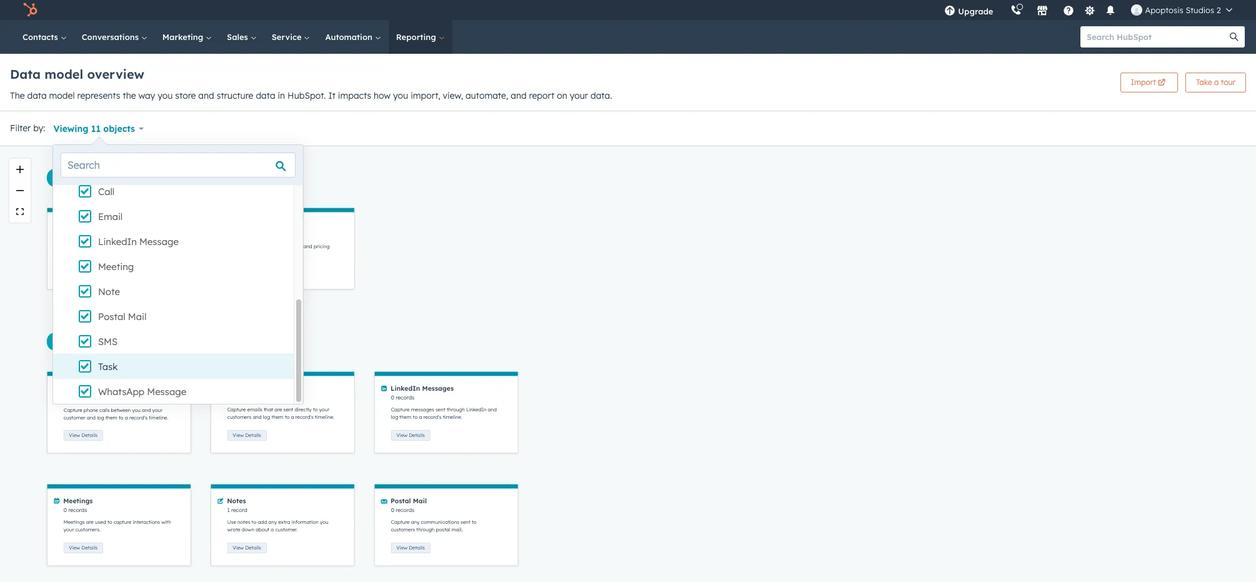 Task type: describe. For each thing, give the bounding box(es) containing it.
note
[[98, 286, 120, 298]]

search button
[[1224, 26, 1246, 48]]

1 record for use
[[227, 507, 247, 513]]

phone
[[84, 407, 98, 413]]

overview
[[87, 66, 144, 82]]

emails
[[247, 407, 262, 413]]

whatsapp
[[98, 386, 144, 398]]

1 for use
[[227, 507, 230, 513]]

use notes to add any extra information you wrote down about a customer.
[[227, 519, 329, 533]]

0 records link
[[64, 394, 89, 401]]

viewing 11 objects button
[[45, 116, 152, 141]]

which
[[153, 243, 167, 250]]

use quotes to share information and pricing with contacts.
[[227, 243, 330, 257]]

message for whatsapp message
[[147, 386, 186, 398]]

that
[[264, 407, 273, 413]]

use for wrote
[[227, 519, 236, 525]]

hubspot.
[[288, 90, 326, 101]]

linkedin messages
[[391, 384, 454, 392]]

upgrade
[[959, 6, 994, 16]]

view,
[[443, 90, 463, 101]]

linkedin message
[[98, 236, 179, 248]]

used
[[95, 519, 106, 525]]

details for linkedin messages
[[409, 432, 425, 438]]

details down emails
[[245, 432, 261, 438]]

a inside the capture messages sent through linkedin and log them to a record's timeline.
[[419, 414, 422, 420]]

automation link
[[318, 20, 389, 54]]

wrote
[[227, 527, 241, 533]]

quotes
[[238, 243, 253, 250]]

marketing
[[162, 32, 206, 42]]

to inside capture phone calls between you and your customer and log them to a record's timeline.
[[119, 415, 124, 421]]

viewing 11 objects
[[53, 123, 135, 134]]

help button
[[1059, 0, 1080, 20]]

customers.
[[75, 527, 101, 533]]

record's inside capture phone calls between you and your customer and log them to a record's timeline.
[[129, 415, 148, 421]]

calls
[[63, 384, 79, 392]]

0 vertical spatial postal mail
[[98, 311, 146, 323]]

customers inside capture any communications sent to customers through postal mail.
[[391, 527, 415, 533]]

records for postal mail
[[396, 507, 415, 513]]

by:
[[33, 122, 45, 134]]

0 for postal mail
[[391, 507, 395, 513]]

view details button for deals
[[64, 266, 103, 277]]

meetings are used to capture interactions with your customers.
[[64, 519, 171, 533]]

down
[[242, 527, 254, 533]]

automation
[[325, 32, 375, 42]]

your inside capture phone calls between you and your customer and log them to a record's timeline.
[[152, 407, 163, 413]]

log inside the capture emails that are sent directly to your customers and log them to a record's timeline.
[[263, 414, 270, 420]]

notifications image
[[1106, 6, 1117, 17]]

view details for postal mail
[[397, 545, 425, 551]]

capture emails that are sent directly to your customers and log them to a record's timeline.
[[227, 407, 334, 420]]

records for meetings
[[68, 507, 87, 513]]

data
[[10, 66, 41, 82]]

0 for linkedin messages
[[391, 394, 395, 401]]

record's inside the capture messages sent through linkedin and log them to a record's timeline.
[[424, 414, 442, 420]]

message for linkedin message
[[139, 236, 179, 248]]

about
[[256, 527, 270, 533]]

impacts
[[338, 90, 372, 101]]

task
[[98, 361, 118, 373]]

filter
[[10, 122, 31, 134]]

to inside use notes to add any extra information you wrote down about a customer.
[[252, 519, 257, 525]]

the data model represents the way you store and structure data in hubspot. it impacts how you import, view, automate, and report on your data.
[[10, 90, 612, 101]]

them inside capture phone calls between you and your customer and log them to a record's timeline.
[[106, 415, 117, 421]]

meetings for meetings are used to capture interactions with your customers.
[[64, 519, 85, 525]]

linkedin for linkedin message
[[98, 236, 137, 248]]

automate,
[[466, 90, 509, 101]]

import,
[[411, 90, 441, 101]]

reporting link
[[389, 20, 452, 54]]

log inside the capture messages sent through linkedin and log them to a record's timeline.
[[391, 414, 398, 420]]

calling icon image
[[1011, 5, 1023, 16]]

contacts.
[[239, 251, 260, 257]]

details for postal mail
[[409, 545, 425, 551]]

capture phone calls between you and your customer and log them to a record's timeline.
[[64, 407, 168, 421]]

11
[[91, 123, 101, 134]]

communications
[[421, 519, 460, 525]]

commonly
[[64, 251, 88, 257]]

hubspot link
[[15, 3, 47, 18]]

0 records for postal mail
[[391, 507, 415, 513]]

1 for capture
[[227, 394, 230, 401]]

an
[[104, 251, 110, 257]]

a inside the capture emails that are sent directly to your customers and log them to a record's timeline.
[[291, 414, 294, 420]]

calls
[[99, 407, 110, 413]]

import
[[1132, 77, 1157, 87]]

you right way
[[158, 90, 173, 101]]

records down deals
[[68, 230, 88, 237]]

0 records inside 0 records link
[[64, 394, 89, 401]]

structure
[[217, 90, 254, 101]]

you inside use notes to add any extra information you wrote down about a customer.
[[320, 519, 329, 525]]

objects
[[103, 123, 135, 134]]

a inside the revenue connected to a company, which is commonly called an opportunity.
[[125, 243, 128, 250]]

view for calls
[[69, 432, 80, 438]]

view for linkedin messages
[[397, 432, 408, 438]]

and inside the capture emails that are sent directly to your customers and log them to a record's timeline.
[[253, 414, 262, 420]]

postal
[[436, 527, 450, 533]]

0 records for linkedin messages
[[391, 394, 415, 401]]

and inside use quotes to share information and pricing with contacts.
[[304, 243, 312, 250]]

1 horizontal spatial postal
[[391, 497, 411, 505]]

view details for calls
[[69, 432, 97, 438]]

details for notes
[[245, 545, 261, 551]]

extra
[[278, 519, 290, 525]]

0 vertical spatial model
[[45, 66, 83, 82]]

represents
[[77, 90, 120, 101]]

0 records for meetings
[[64, 507, 87, 513]]

to inside capture any communications sent to customers through postal mail.
[[472, 519, 477, 525]]

the for the revenue connected to a company, which is commonly called an opportunity.
[[64, 243, 72, 250]]

information inside use quotes to share information and pricing with contacts.
[[275, 243, 302, 250]]

through inside the capture messages sent through linkedin and log them to a record's timeline.
[[447, 407, 465, 413]]

meeting
[[98, 261, 134, 273]]

notes
[[227, 497, 246, 505]]

sent inside capture any communications sent to customers through postal mail.
[[461, 519, 471, 525]]

1 data from the left
[[27, 90, 47, 101]]

contacts
[[23, 32, 60, 42]]

help image
[[1064, 6, 1075, 17]]

share
[[261, 243, 274, 250]]

information inside use notes to add any extra information you wrote down about a customer.
[[292, 519, 319, 525]]

your inside meetings are used to capture interactions with your customers.
[[64, 527, 74, 533]]

capture
[[114, 519, 131, 525]]

a inside button
[[1215, 77, 1220, 87]]

sales link
[[220, 20, 264, 54]]

a inside capture phone calls between you and your customer and log them to a record's timeline.
[[125, 415, 128, 421]]

linkedin for linkedin messages
[[391, 384, 420, 392]]

menu containing apoptosis studios 2
[[936, 0, 1242, 20]]

deals
[[63, 220, 81, 229]]

record for use
[[231, 507, 247, 513]]

the revenue connected to a company, which is commonly called an opportunity.
[[64, 243, 172, 257]]

them inside the capture emails that are sent directly to your customers and log them to a record's timeline.
[[272, 414, 284, 420]]

marketing link
[[155, 20, 220, 54]]

capture messages sent through linkedin and log them to a record's timeline.
[[391, 407, 497, 420]]

zoom in image
[[16, 166, 24, 173]]

notifications button
[[1101, 0, 1122, 20]]

company,
[[129, 243, 152, 250]]

customer.
[[275, 527, 298, 533]]



Task type: vqa. For each thing, say whether or not it's contained in the screenshot.


Task type: locate. For each thing, give the bounding box(es) containing it.
customers left postal
[[391, 527, 415, 533]]

1 horizontal spatial postal mail
[[391, 497, 427, 505]]

view details down customers.
[[69, 545, 97, 551]]

model right the data
[[45, 66, 83, 82]]

view for notes
[[233, 545, 244, 551]]

1 meetings from the top
[[63, 497, 93, 505]]

0 records up capture any communications sent to customers through postal mail.
[[391, 507, 415, 513]]

take a tour button
[[1186, 72, 1247, 92]]

settings image
[[1085, 5, 1096, 17]]

view details button down commonly
[[64, 266, 103, 277]]

model down data model overview
[[49, 90, 75, 101]]

apoptosis
[[1146, 5, 1184, 15]]

view details down emails
[[233, 432, 261, 438]]

menu item
[[1003, 0, 1005, 20]]

you right between
[[132, 407, 141, 413]]

log down linkedin messages
[[391, 414, 398, 420]]

record up emails
[[231, 394, 247, 401]]

them down calls
[[106, 415, 117, 421]]

how
[[374, 90, 391, 101]]

view for deals
[[69, 268, 80, 274]]

timeline. inside capture phone calls between you and your customer and log them to a record's timeline.
[[149, 415, 168, 421]]

capture inside capture any communications sent to customers through postal mail.
[[391, 519, 410, 525]]

service
[[272, 32, 304, 42]]

the
[[10, 90, 25, 101], [64, 243, 72, 250]]

sent inside the capture emails that are sent directly to your customers and log them to a record's timeline.
[[284, 407, 293, 413]]

capture left messages
[[391, 407, 410, 413]]

0 horizontal spatial with
[[161, 519, 171, 525]]

1 horizontal spatial the
[[64, 243, 72, 250]]

details
[[81, 268, 97, 274], [81, 432, 97, 438], [245, 432, 261, 438], [409, 432, 425, 438], [81, 545, 97, 551], [245, 545, 261, 551], [409, 545, 425, 551]]

postal mail up capture any communications sent to customers through postal mail.
[[391, 497, 427, 505]]

3 log from the left
[[97, 415, 104, 421]]

0 down "calls"
[[64, 394, 67, 401]]

postal mail down note
[[98, 311, 146, 323]]

log down calls
[[97, 415, 104, 421]]

take
[[1197, 77, 1213, 87]]

capture for linkedin messages
[[391, 407, 410, 413]]

menu
[[936, 0, 1242, 20]]

3 them from the left
[[106, 415, 117, 421]]

0 vertical spatial customers
[[227, 414, 251, 420]]

them
[[272, 414, 284, 420], [400, 414, 412, 420], [106, 415, 117, 421]]

sent inside the capture messages sent through linkedin and log them to a record's timeline.
[[436, 407, 446, 413]]

1 record for capture
[[227, 394, 247, 401]]

1 them from the left
[[272, 414, 284, 420]]

0 horizontal spatial mail
[[128, 311, 146, 323]]

3 timeline. from the left
[[149, 415, 168, 421]]

1 up the capture emails that are sent directly to your customers and log them to a record's timeline.
[[227, 394, 230, 401]]

1 vertical spatial postal
[[391, 497, 411, 505]]

details down customers.
[[81, 545, 97, 551]]

3 record's from the left
[[129, 415, 148, 421]]

view down wrote
[[233, 545, 244, 551]]

view details for linkedin messages
[[397, 432, 425, 438]]

records
[[68, 230, 88, 237], [69, 394, 89, 401], [396, 394, 415, 401], [68, 507, 87, 513], [396, 507, 415, 513]]

record for capture
[[231, 394, 247, 401]]

filter by:
[[10, 122, 45, 134]]

view details button
[[64, 266, 103, 277], [64, 430, 103, 441], [227, 430, 267, 441], [391, 430, 430, 441], [64, 543, 103, 553], [227, 543, 267, 553], [391, 543, 430, 553]]

0 horizontal spatial the
[[10, 90, 25, 101]]

records for linkedin messages
[[396, 394, 415, 401]]

1 vertical spatial postal mail
[[391, 497, 427, 505]]

0 horizontal spatial any
[[268, 519, 277, 525]]

0 vertical spatial linkedin
[[98, 236, 137, 248]]

data model overview
[[10, 66, 144, 82]]

you inside capture phone calls between you and your customer and log them to a record's timeline.
[[132, 407, 141, 413]]

and
[[198, 90, 214, 101], [511, 90, 527, 101], [304, 243, 312, 250], [488, 407, 497, 413], [142, 407, 151, 413], [253, 414, 262, 420], [87, 415, 96, 421]]

1 horizontal spatial any
[[411, 519, 420, 525]]

1 horizontal spatial record's
[[296, 414, 314, 420]]

linkedin up messages
[[391, 384, 420, 392]]

view details button for postal mail
[[391, 543, 430, 553]]

messages
[[422, 384, 454, 392]]

capture inside the capture emails that are sent directly to your customers and log them to a record's timeline.
[[227, 407, 246, 413]]

0 up capture any communications sent to customers through postal mail.
[[391, 507, 395, 513]]

are right the that
[[275, 407, 282, 413]]

1 vertical spatial message
[[147, 386, 186, 398]]

1 horizontal spatial are
[[275, 407, 282, 413]]

your left customers.
[[64, 527, 74, 533]]

2
[[1217, 5, 1222, 15], [64, 230, 67, 237]]

0 vertical spatial the
[[10, 90, 25, 101]]

customers inside the capture emails that are sent directly to your customers and log them to a record's timeline.
[[227, 414, 251, 420]]

data
[[27, 90, 47, 101], [256, 90, 275, 101]]

a inside use notes to add any extra information you wrote down about a customer.
[[271, 527, 274, 533]]

log down the that
[[263, 414, 270, 420]]

1 vertical spatial record
[[231, 507, 247, 513]]

0 horizontal spatial sent
[[284, 407, 293, 413]]

1 vertical spatial model
[[49, 90, 75, 101]]

add
[[258, 519, 267, 525]]

1 1 from the top
[[227, 394, 230, 401]]

view details button for notes
[[227, 543, 267, 553]]

the
[[123, 90, 136, 101]]

view details down commonly
[[69, 268, 97, 274]]

1 vertical spatial are
[[86, 519, 94, 525]]

data left in
[[256, 90, 275, 101]]

through down communications
[[417, 527, 435, 533]]

sent up mail.
[[461, 519, 471, 525]]

them inside the capture messages sent through linkedin and log them to a record's timeline.
[[400, 414, 412, 420]]

settings link
[[1083, 3, 1098, 17]]

service link
[[264, 20, 318, 54]]

1 1 record from the top
[[227, 394, 247, 401]]

to inside the capture messages sent through linkedin and log them to a record's timeline.
[[413, 414, 418, 420]]

import link
[[1121, 72, 1179, 92]]

1 any from the left
[[268, 519, 277, 525]]

you
[[158, 90, 173, 101], [393, 90, 408, 101], [132, 407, 141, 413], [320, 519, 329, 525]]

are inside the capture emails that are sent directly to your customers and log them to a record's timeline.
[[275, 407, 282, 413]]

record's down between
[[129, 415, 148, 421]]

record's
[[296, 414, 314, 420], [424, 414, 442, 420], [129, 415, 148, 421]]

use left quotes
[[227, 243, 236, 250]]

2 horizontal spatial them
[[400, 414, 412, 420]]

information right share
[[275, 243, 302, 250]]

use inside use notes to add any extra information you wrote down about a customer.
[[227, 519, 236, 525]]

0 vertical spatial 2
[[1217, 5, 1222, 15]]

data.
[[591, 90, 612, 101]]

1 horizontal spatial with
[[227, 251, 237, 257]]

0 horizontal spatial postal
[[98, 311, 125, 323]]

capture inside the capture messages sent through linkedin and log them to a record's timeline.
[[391, 407, 410, 413]]

data down the data
[[27, 90, 47, 101]]

use for contacts.
[[227, 243, 236, 250]]

sent
[[284, 407, 293, 413], [436, 407, 446, 413], [461, 519, 471, 525]]

linkedin
[[98, 236, 137, 248], [391, 384, 420, 392], [466, 407, 487, 413]]

view details button for calls
[[64, 430, 103, 441]]

view for meetings
[[69, 545, 80, 551]]

1 record down notes
[[227, 507, 247, 513]]

1 vertical spatial linkedin
[[391, 384, 420, 392]]

1 horizontal spatial them
[[272, 414, 284, 420]]

with right interactions
[[161, 519, 171, 525]]

sent right messages
[[436, 407, 446, 413]]

0 vertical spatial record
[[231, 394, 247, 401]]

mail down meeting
[[128, 311, 146, 323]]

0 records
[[64, 394, 89, 401], [391, 394, 415, 401], [64, 507, 87, 513], [391, 507, 415, 513]]

called
[[89, 251, 103, 257]]

viewing
[[53, 123, 89, 134]]

0 vertical spatial meetings
[[63, 497, 93, 505]]

0 vertical spatial 1 record
[[227, 394, 247, 401]]

search image
[[1231, 33, 1239, 41]]

2 horizontal spatial linkedin
[[466, 407, 487, 413]]

1 vertical spatial the
[[64, 243, 72, 250]]

is
[[168, 243, 172, 250]]

the up commonly
[[64, 243, 72, 250]]

2 data from the left
[[256, 90, 275, 101]]

1 vertical spatial customers
[[391, 527, 415, 533]]

view details for notes
[[233, 545, 261, 551]]

view details for deals
[[69, 268, 97, 274]]

information
[[275, 243, 302, 250], [292, 519, 319, 525]]

hubspot image
[[23, 3, 38, 18]]

any inside use notes to add any extra information you wrote down about a customer.
[[268, 519, 277, 525]]

2 1 from the top
[[227, 507, 230, 513]]

1 vertical spatial through
[[417, 527, 435, 533]]

1 use from the top
[[227, 243, 236, 250]]

to inside the revenue connected to a company, which is commonly called an opportunity.
[[118, 243, 123, 250]]

on
[[557, 90, 568, 101]]

record's down directly
[[296, 414, 314, 420]]

0 vertical spatial 1
[[227, 394, 230, 401]]

postal up capture any communications sent to customers through postal mail.
[[391, 497, 411, 505]]

details down the customer
[[81, 432, 97, 438]]

0 horizontal spatial linkedin
[[98, 236, 137, 248]]

view details button for meetings
[[64, 543, 103, 553]]

0 horizontal spatial log
[[97, 415, 104, 421]]

opportunity.
[[111, 251, 140, 257]]

view down customers.
[[69, 545, 80, 551]]

record down notes
[[231, 507, 247, 513]]

0 records up customers.
[[64, 507, 87, 513]]

0 horizontal spatial data
[[27, 90, 47, 101]]

1 horizontal spatial linkedin
[[391, 384, 420, 392]]

0 vertical spatial use
[[227, 243, 236, 250]]

conversations link
[[74, 20, 155, 54]]

with inside meetings are used to capture interactions with your customers.
[[161, 519, 171, 525]]

1 vertical spatial information
[[292, 519, 319, 525]]

the inside the revenue connected to a company, which is commonly called an opportunity.
[[64, 243, 72, 250]]

1 vertical spatial with
[[161, 519, 171, 525]]

1 record from the top
[[231, 394, 247, 401]]

view details down capture any communications sent to customers through postal mail.
[[397, 545, 425, 551]]

records up capture any communications sent to customers through postal mail.
[[396, 507, 415, 513]]

with left contacts.
[[227, 251, 237, 257]]

2 record from the top
[[231, 507, 247, 513]]

1 log from the left
[[263, 414, 270, 420]]

details down capture any communications sent to customers through postal mail.
[[409, 545, 425, 551]]

0 up meetings are used to capture interactions with your customers. on the left of the page
[[64, 507, 67, 513]]

record
[[231, 394, 247, 401], [231, 507, 247, 513]]

to inside use quotes to share information and pricing with contacts.
[[255, 243, 260, 250]]

and inside the capture messages sent through linkedin and log them to a record's timeline.
[[488, 407, 497, 413]]

2 any from the left
[[411, 519, 420, 525]]

use up wrote
[[227, 519, 236, 525]]

0 records down "calls"
[[64, 394, 89, 401]]

1 vertical spatial meetings
[[64, 519, 85, 525]]

0 vertical spatial postal
[[98, 311, 125, 323]]

timeline. inside the capture emails that are sent directly to your customers and log them to a record's timeline.
[[315, 414, 334, 420]]

0 vertical spatial information
[[275, 243, 302, 250]]

through
[[447, 407, 465, 413], [417, 527, 435, 533]]

2 records link
[[64, 230, 88, 237]]

view details down down
[[233, 545, 261, 551]]

1 horizontal spatial mail
[[413, 497, 427, 505]]

meetings for meetings
[[63, 497, 93, 505]]

details for calls
[[81, 432, 97, 438]]

1 record's from the left
[[296, 414, 314, 420]]

sent left directly
[[284, 407, 293, 413]]

Search HubSpot search field
[[1081, 26, 1234, 48]]

0 horizontal spatial customers
[[227, 414, 251, 420]]

reporting
[[396, 32, 439, 42]]

email
[[98, 211, 123, 223]]

to
[[118, 243, 123, 250], [255, 243, 260, 250], [313, 407, 318, 413], [285, 414, 290, 420], [413, 414, 418, 420], [119, 415, 124, 421], [107, 519, 112, 525], [252, 519, 257, 525], [472, 519, 477, 525]]

revenue
[[73, 243, 92, 250]]

records down "calls"
[[69, 394, 89, 401]]

use inside use quotes to share information and pricing with contacts.
[[227, 243, 236, 250]]

tour
[[1222, 77, 1236, 87]]

view details button down down
[[227, 543, 267, 553]]

in
[[278, 90, 285, 101]]

conversations
[[82, 32, 141, 42]]

view details button down emails
[[227, 430, 267, 441]]

any inside capture any communications sent to customers through postal mail.
[[411, 519, 420, 525]]

mail up capture any communications sent to customers through postal mail.
[[413, 497, 427, 505]]

details down down
[[245, 545, 261, 551]]

details down called
[[81, 268, 97, 274]]

1 horizontal spatial 2
[[1217, 5, 1222, 15]]

capture for postal mail
[[391, 519, 410, 525]]

0 vertical spatial through
[[447, 407, 465, 413]]

message up opportunity.
[[139, 236, 179, 248]]

Search search field
[[61, 153, 296, 178]]

studios
[[1186, 5, 1215, 15]]

them down the that
[[272, 414, 284, 420]]

view down the customer
[[69, 432, 80, 438]]

1 record up emails
[[227, 394, 247, 401]]

1 vertical spatial use
[[227, 519, 236, 525]]

details for meetings
[[81, 545, 97, 551]]

your inside the capture emails that are sent directly to your customers and log them to a record's timeline.
[[319, 407, 330, 413]]

records up customers.
[[68, 507, 87, 513]]

record's inside the capture emails that are sent directly to your customers and log them to a record's timeline.
[[296, 414, 314, 420]]

you right extra
[[320, 519, 329, 525]]

linkedin up opportunity.
[[98, 236, 137, 248]]

notes
[[238, 519, 250, 525]]

view details button down messages
[[391, 430, 430, 441]]

2 records
[[64, 230, 88, 237]]

2 right studios
[[1217, 5, 1222, 15]]

0 horizontal spatial record's
[[129, 415, 148, 421]]

0 horizontal spatial timeline.
[[149, 415, 168, 421]]

0 horizontal spatial 2
[[64, 230, 67, 237]]

2 them from the left
[[400, 414, 412, 420]]

log inside capture phone calls between you and your customer and log them to a record's timeline.
[[97, 415, 104, 421]]

2 horizontal spatial timeline.
[[443, 414, 463, 420]]

2 1 record from the top
[[227, 507, 247, 513]]

0 down linkedin messages
[[391, 394, 395, 401]]

2 vertical spatial linkedin
[[466, 407, 487, 413]]

linkedin inside the capture messages sent through linkedin and log them to a record's timeline.
[[466, 407, 487, 413]]

pricing
[[314, 243, 330, 250]]

0 inside 0 records link
[[64, 394, 67, 401]]

1 timeline. from the left
[[315, 414, 334, 420]]

details down messages
[[409, 432, 425, 438]]

records down linkedin messages
[[396, 394, 415, 401]]

1 vertical spatial mail
[[413, 497, 427, 505]]

any left communications
[[411, 519, 420, 525]]

1 horizontal spatial log
[[263, 414, 270, 420]]

view down the capture emails that are sent directly to your customers and log them to a record's timeline.
[[233, 432, 244, 438]]

whatsapp message
[[98, 386, 186, 398]]

it
[[329, 90, 336, 101]]

view details button down customers.
[[64, 543, 103, 553]]

tara schultz image
[[1132, 4, 1143, 16]]

with
[[227, 251, 237, 257], [161, 519, 171, 525]]

2 use from the top
[[227, 519, 236, 525]]

view for postal mail
[[397, 545, 408, 551]]

2 record's from the left
[[424, 414, 442, 420]]

2 meetings from the top
[[64, 519, 85, 525]]

customer
[[64, 415, 85, 421]]

meetings inside meetings are used to capture interactions with your customers.
[[64, 519, 85, 525]]

between
[[111, 407, 131, 413]]

0 vertical spatial message
[[139, 236, 179, 248]]

use
[[227, 243, 236, 250], [227, 519, 236, 525]]

apoptosis studios 2 button
[[1125, 0, 1241, 20]]

1 vertical spatial 1 record
[[227, 507, 247, 513]]

details for deals
[[81, 268, 97, 274]]

2 horizontal spatial sent
[[461, 519, 471, 525]]

1 vertical spatial 2
[[64, 230, 67, 237]]

record's down messages
[[424, 414, 442, 420]]

1 horizontal spatial sent
[[436, 407, 446, 413]]

through down "messages"
[[447, 407, 465, 413]]

connected
[[93, 243, 117, 250]]

view details button for linkedin messages
[[391, 430, 430, 441]]

through inside capture any communications sent to customers through postal mail.
[[417, 527, 435, 533]]

0 horizontal spatial postal mail
[[98, 311, 146, 323]]

view details button down capture any communications sent to customers through postal mail.
[[391, 543, 430, 553]]

0 horizontal spatial are
[[86, 519, 94, 525]]

call
[[98, 186, 115, 198]]

upgrade image
[[945, 6, 956, 17]]

1 horizontal spatial data
[[256, 90, 275, 101]]

1 horizontal spatial customers
[[391, 527, 415, 533]]

you right 'how'
[[393, 90, 408, 101]]

view down capture any communications sent to customers through postal mail.
[[397, 545, 408, 551]]

postal down note
[[98, 311, 125, 323]]

2 log from the left
[[391, 414, 398, 420]]

the for the data model represents the way you store and structure data in hubspot. it impacts how you import, view, automate, and report on your data.
[[10, 90, 25, 101]]

0 horizontal spatial them
[[106, 415, 117, 421]]

view details down messages
[[397, 432, 425, 438]]

are up customers.
[[86, 519, 94, 525]]

view details
[[69, 268, 97, 274], [69, 432, 97, 438], [233, 432, 261, 438], [397, 432, 425, 438], [69, 545, 97, 551], [233, 545, 261, 551], [397, 545, 425, 551]]

2 horizontal spatial log
[[391, 414, 398, 420]]

view down the capture messages sent through linkedin and log them to a record's timeline. at the bottom
[[397, 432, 408, 438]]

0 vertical spatial with
[[227, 251, 237, 257]]

store
[[175, 90, 196, 101]]

0 horizontal spatial through
[[417, 527, 435, 533]]

timeline.
[[315, 414, 334, 420], [443, 414, 463, 420], [149, 415, 168, 421]]

view details down the customer
[[69, 432, 97, 438]]

linkedin right messages
[[466, 407, 487, 413]]

capture left emails
[[227, 407, 246, 413]]

customers down emails
[[227, 414, 251, 420]]

marketplaces image
[[1038, 6, 1049, 17]]

them down messages
[[400, 414, 412, 420]]

0 vertical spatial are
[[275, 407, 282, 413]]

your right directly
[[319, 407, 330, 413]]

sales
[[227, 32, 251, 42]]

capture left communications
[[391, 519, 410, 525]]

0 records down linkedin messages
[[391, 394, 415, 401]]

postal
[[98, 311, 125, 323], [391, 497, 411, 505]]

2 timeline. from the left
[[443, 414, 463, 420]]

apoptosis studios 2
[[1146, 5, 1222, 15]]

directly
[[295, 407, 312, 413]]

view down commonly
[[69, 268, 80, 274]]

to inside meetings are used to capture interactions with your customers.
[[107, 519, 112, 525]]

0 vertical spatial mail
[[128, 311, 146, 323]]

2 horizontal spatial record's
[[424, 414, 442, 420]]

your down 'whatsapp message'
[[152, 407, 163, 413]]

sms
[[98, 336, 118, 348]]

view details for meetings
[[69, 545, 97, 551]]

any
[[268, 519, 277, 525], [411, 519, 420, 525]]

2 inside popup button
[[1217, 5, 1222, 15]]

are inside meetings are used to capture interactions with your customers.
[[86, 519, 94, 525]]

the down the data
[[10, 90, 25, 101]]

calling icon button
[[1006, 2, 1028, 18]]

capture inside capture phone calls between you and your customer and log them to a record's timeline.
[[64, 407, 82, 413]]

1 vertical spatial 1
[[227, 507, 230, 513]]

0 for meetings
[[64, 507, 67, 513]]

timeline. inside the capture messages sent through linkedin and log them to a record's timeline.
[[443, 414, 463, 420]]

your right on
[[570, 90, 588, 101]]

1 down notes
[[227, 507, 230, 513]]

with inside use quotes to share information and pricing with contacts.
[[227, 251, 237, 257]]

fit view image
[[16, 208, 24, 215]]

capture up the customer
[[64, 407, 82, 413]]

information up customer.
[[292, 519, 319, 525]]

mail.
[[452, 527, 463, 533]]

1 record
[[227, 394, 247, 401], [227, 507, 247, 513]]

1 horizontal spatial through
[[447, 407, 465, 413]]

1 horizontal spatial timeline.
[[315, 414, 334, 420]]

capture for calls
[[64, 407, 82, 413]]

capture any communications sent to customers through postal mail.
[[391, 519, 477, 533]]

report
[[529, 90, 555, 101]]



